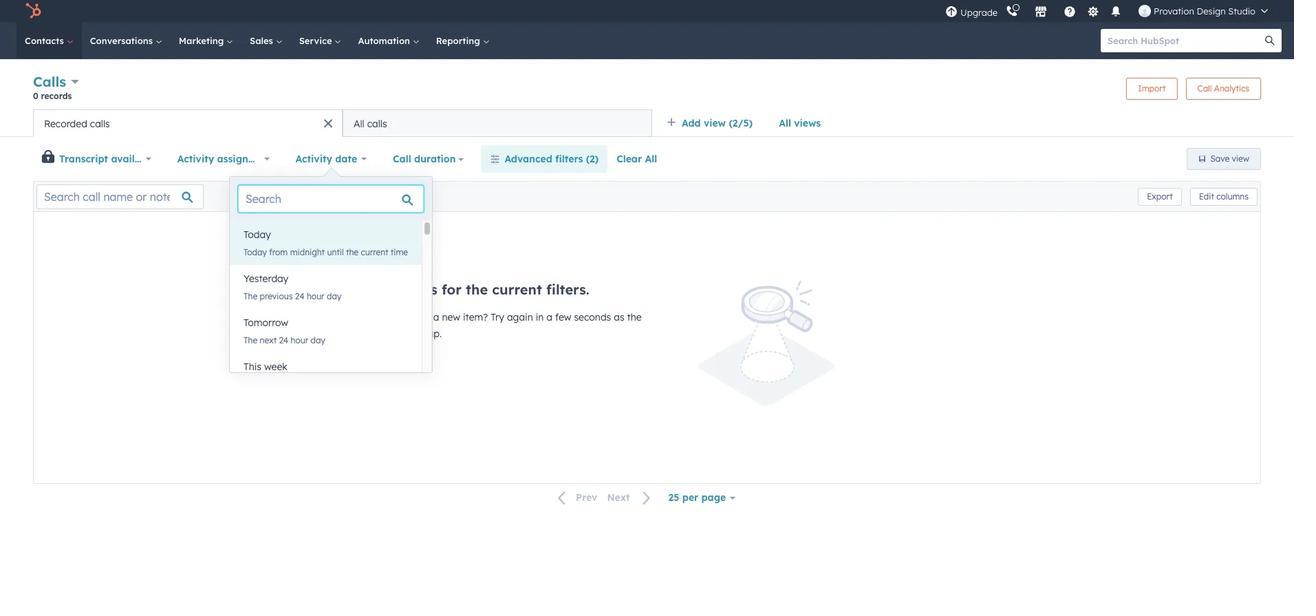 Task type: describe. For each thing, give the bounding box(es) containing it.
all calls
[[354, 117, 387, 130]]

provation design studio
[[1154, 6, 1256, 17]]

call analytics link
[[1186, 77, 1261, 99]]

settings link
[[1085, 4, 1102, 18]]

help image
[[1064, 6, 1076, 19]]

recorded calls
[[44, 117, 110, 130]]

advanced
[[505, 153, 552, 165]]

clear all
[[617, 153, 657, 165]]

the inside today today from midnight until the current time
[[346, 247, 359, 257]]

menu containing provation design studio
[[944, 0, 1278, 22]]

next
[[607, 492, 630, 504]]

import button
[[1127, 77, 1178, 99]]

columns
[[1217, 191, 1249, 201]]

again
[[507, 311, 533, 323]]

add view (2/5) button
[[658, 109, 770, 137]]

conversations
[[90, 35, 155, 46]]

list box containing today
[[230, 221, 432, 397]]

all for all views
[[779, 117, 791, 129]]

save
[[1211, 153, 1230, 164]]

day for tomorrow
[[311, 335, 325, 345]]

save view button
[[1187, 148, 1261, 170]]

export button
[[1138, 188, 1182, 205]]

studio
[[1229, 6, 1256, 17]]

no matches for the current filters.
[[355, 281, 589, 298]]

today today from midnight until the current time
[[244, 228, 408, 257]]

conversations link
[[82, 22, 171, 59]]

try
[[491, 311, 504, 323]]

provation design studio button
[[1131, 0, 1276, 22]]

this week button
[[230, 353, 422, 381]]

reporting
[[436, 35, 483, 46]]

few
[[555, 311, 571, 323]]

expecting to see a new item? try again in a few seconds as the system catches up.
[[355, 311, 642, 340]]

service
[[299, 35, 335, 46]]

calls button
[[33, 72, 79, 92]]

seconds
[[574, 311, 611, 323]]

activity for activity date
[[296, 153, 332, 165]]

calls
[[33, 73, 66, 90]]

transcript available button
[[56, 145, 160, 173]]

filters.
[[546, 281, 589, 298]]

calling icon button
[[1001, 2, 1024, 20]]

recorded calls button
[[33, 109, 343, 137]]

call for call analytics
[[1198, 83, 1212, 93]]

Search search field
[[238, 185, 424, 213]]

marketplaces image
[[1035, 6, 1047, 19]]

import
[[1138, 83, 1166, 93]]

duration
[[414, 153, 456, 165]]

see
[[415, 311, 431, 323]]

hour for yesterday
[[307, 291, 325, 301]]

to inside 'activity assigned to' popup button
[[263, 153, 273, 165]]

day for yesterday
[[327, 291, 342, 301]]

yesterday
[[244, 273, 289, 285]]

up.
[[428, 328, 442, 340]]

recorded
[[44, 117, 87, 130]]

james peterson image
[[1139, 5, 1151, 17]]

add view (2/5)
[[682, 117, 753, 129]]

view for add
[[704, 117, 726, 129]]

filters
[[555, 153, 583, 165]]

sales link
[[242, 22, 291, 59]]

midnight
[[290, 247, 325, 257]]

marketing
[[179, 35, 226, 46]]

all views
[[779, 117, 821, 129]]

calling icon image
[[1006, 6, 1019, 18]]

previous
[[260, 291, 293, 301]]

hubspot link
[[17, 3, 52, 19]]

activity date button
[[287, 145, 376, 173]]

assigned
[[217, 153, 260, 165]]

calls for recorded calls
[[90, 117, 110, 130]]

date
[[335, 153, 357, 165]]

calls for all calls
[[367, 117, 387, 130]]

service link
[[291, 22, 350, 59]]

marketing link
[[171, 22, 242, 59]]

edit
[[1199, 191, 1214, 201]]

views
[[794, 117, 821, 129]]

tomorrow button
[[230, 309, 422, 336]]

to inside expecting to see a new item? try again in a few seconds as the system catches up.
[[403, 311, 413, 323]]

matches
[[379, 281, 438, 298]]

Search call name or notes search field
[[36, 184, 204, 209]]

view for save
[[1232, 153, 1250, 164]]

2 a from the left
[[547, 311, 553, 323]]

sales
[[250, 35, 276, 46]]

calls banner
[[33, 72, 1261, 109]]

tomorrow
[[244, 317, 288, 329]]

prev button
[[550, 489, 602, 507]]

advanced filters (2) button
[[481, 145, 608, 173]]

clear all button
[[608, 145, 666, 173]]

upgrade image
[[946, 6, 958, 18]]

edit columns
[[1199, 191, 1249, 201]]

available
[[111, 153, 156, 165]]



Task type: locate. For each thing, give the bounding box(es) containing it.
all inside button
[[354, 117, 365, 130]]

hour inside tomorrow the next 24 hour day
[[291, 335, 308, 345]]

until
[[327, 247, 344, 257]]

design
[[1197, 6, 1226, 17]]

activity inside popup button
[[177, 153, 214, 165]]

the inside expecting to see a new item? try again in a few seconds as the system catches up.
[[627, 311, 642, 323]]

0 records
[[33, 91, 72, 101]]

the for yesterday
[[244, 291, 258, 301]]

call for call duration
[[393, 153, 411, 165]]

current inside today today from midnight until the current time
[[361, 247, 388, 257]]

day
[[327, 291, 342, 301], [311, 335, 325, 345]]

hour right next
[[291, 335, 308, 345]]

1 activity from the left
[[177, 153, 214, 165]]

0 vertical spatial 24
[[295, 291, 305, 301]]

1 vertical spatial call
[[393, 153, 411, 165]]

activity inside popup button
[[296, 153, 332, 165]]

hour up tomorrow button
[[307, 291, 325, 301]]

to right assigned at the left of the page
[[263, 153, 273, 165]]

view inside save view button
[[1232, 153, 1250, 164]]

0 vertical spatial the
[[346, 247, 359, 257]]

the right for
[[466, 281, 488, 298]]

activity assigned to
[[177, 153, 273, 165]]

today up from at the top
[[244, 228, 271, 241]]

activity date
[[296, 153, 357, 165]]

call duration
[[393, 153, 456, 165]]

0 horizontal spatial all
[[354, 117, 365, 130]]

24 inside tomorrow the next 24 hour day
[[279, 335, 288, 345]]

analytics
[[1214, 83, 1250, 93]]

reporting link
[[428, 22, 498, 59]]

notifications button
[[1105, 0, 1128, 22]]

current up again
[[492, 281, 542, 298]]

1 horizontal spatial call
[[1198, 83, 1212, 93]]

call left analytics
[[1198, 83, 1212, 93]]

save view
[[1211, 153, 1250, 164]]

1 vertical spatial today
[[244, 247, 267, 257]]

day inside the yesterday the previous 24 hour day
[[327, 291, 342, 301]]

day up tomorrow button
[[327, 291, 342, 301]]

1 vertical spatial to
[[403, 311, 413, 323]]

1 horizontal spatial a
[[547, 311, 553, 323]]

hour
[[307, 291, 325, 301], [291, 335, 308, 345]]

0 vertical spatial to
[[263, 153, 273, 165]]

0 horizontal spatial calls
[[90, 117, 110, 130]]

the left next
[[244, 335, 258, 345]]

contacts
[[25, 35, 67, 46]]

for
[[442, 281, 462, 298]]

a right see
[[433, 311, 439, 323]]

0 horizontal spatial a
[[433, 311, 439, 323]]

the right until
[[346, 247, 359, 257]]

all calls button
[[343, 109, 652, 137]]

1 vertical spatial current
[[492, 281, 542, 298]]

25 per page
[[669, 492, 726, 504]]

1 vertical spatial hour
[[291, 335, 308, 345]]

hour for tomorrow
[[291, 335, 308, 345]]

no
[[355, 281, 375, 298]]

2 vertical spatial the
[[627, 311, 642, 323]]

1 calls from the left
[[90, 117, 110, 130]]

upgrade
[[961, 7, 998, 18]]

notifications image
[[1110, 6, 1122, 19]]

1 today from the top
[[244, 228, 271, 241]]

next button
[[602, 489, 660, 507]]

all for all calls
[[354, 117, 365, 130]]

the down the yesterday
[[244, 291, 258, 301]]

to
[[263, 153, 273, 165], [403, 311, 413, 323]]

0 horizontal spatial call
[[393, 153, 411, 165]]

this week
[[244, 361, 288, 373]]

view right save
[[1232, 153, 1250, 164]]

all views link
[[770, 109, 830, 137]]

(2)
[[586, 153, 599, 165]]

25 per page button
[[660, 484, 745, 511]]

0 vertical spatial call
[[1198, 83, 1212, 93]]

all inside "button"
[[645, 153, 657, 165]]

call duration button
[[384, 145, 473, 173]]

the
[[244, 291, 258, 301], [244, 335, 258, 345]]

0 vertical spatial hour
[[307, 291, 325, 301]]

add
[[682, 117, 701, 129]]

24 right previous at left
[[295, 291, 305, 301]]

1 horizontal spatial to
[[403, 311, 413, 323]]

2 the from the top
[[244, 335, 258, 345]]

0 vertical spatial the
[[244, 291, 258, 301]]

2 horizontal spatial the
[[627, 311, 642, 323]]

(2/5)
[[729, 117, 753, 129]]

today button
[[230, 221, 422, 248]]

1 vertical spatial 24
[[279, 335, 288, 345]]

1 vertical spatial the
[[466, 281, 488, 298]]

1 vertical spatial the
[[244, 335, 258, 345]]

0 horizontal spatial the
[[346, 247, 359, 257]]

records
[[41, 91, 72, 101]]

day up this week button
[[311, 335, 325, 345]]

all up "date" at the top
[[354, 117, 365, 130]]

all left views
[[779, 117, 791, 129]]

the right as
[[627, 311, 642, 323]]

call analytics
[[1198, 83, 1250, 93]]

calls up 'activity date' popup button at the top left
[[367, 117, 387, 130]]

automation
[[358, 35, 413, 46]]

0 vertical spatial current
[[361, 247, 388, 257]]

help button
[[1058, 0, 1082, 22]]

week
[[264, 361, 288, 373]]

export
[[1147, 191, 1173, 201]]

call left duration
[[393, 153, 411, 165]]

0 horizontal spatial day
[[311, 335, 325, 345]]

this
[[244, 361, 262, 373]]

0 horizontal spatial to
[[263, 153, 273, 165]]

a
[[433, 311, 439, 323], [547, 311, 553, 323]]

1 the from the top
[[244, 291, 258, 301]]

all right clear on the top left of page
[[645, 153, 657, 165]]

1 horizontal spatial 24
[[295, 291, 305, 301]]

24 right next
[[279, 335, 288, 345]]

in
[[536, 311, 544, 323]]

hour inside the yesterday the previous 24 hour day
[[307, 291, 325, 301]]

call inside banner
[[1198, 83, 1212, 93]]

marketplaces button
[[1027, 0, 1056, 22]]

1 a from the left
[[433, 311, 439, 323]]

search image
[[1265, 36, 1275, 45]]

activity left "date" at the top
[[296, 153, 332, 165]]

0 horizontal spatial view
[[704, 117, 726, 129]]

page
[[702, 492, 726, 504]]

clear
[[617, 153, 642, 165]]

activity
[[177, 153, 214, 165], [296, 153, 332, 165]]

0 vertical spatial today
[[244, 228, 271, 241]]

search button
[[1259, 29, 1282, 52]]

24 for yesterday
[[295, 291, 305, 301]]

1 horizontal spatial all
[[645, 153, 657, 165]]

automation link
[[350, 22, 428, 59]]

24 for tomorrow
[[279, 335, 288, 345]]

1 horizontal spatial day
[[327, 291, 342, 301]]

the inside tomorrow the next 24 hour day
[[244, 335, 258, 345]]

view inside add view (2/5) popup button
[[704, 117, 726, 129]]

settings image
[[1087, 6, 1099, 18]]

2 today from the top
[[244, 247, 267, 257]]

hubspot image
[[25, 3, 41, 19]]

as
[[614, 311, 625, 323]]

1 horizontal spatial activity
[[296, 153, 332, 165]]

0 horizontal spatial activity
[[177, 153, 214, 165]]

yesterday button
[[230, 265, 422, 292]]

1 vertical spatial view
[[1232, 153, 1250, 164]]

1 horizontal spatial calls
[[367, 117, 387, 130]]

1 horizontal spatial the
[[466, 281, 488, 298]]

25
[[669, 492, 680, 504]]

to left see
[[403, 311, 413, 323]]

calls right the 'recorded'
[[90, 117, 110, 130]]

current left time
[[361, 247, 388, 257]]

pagination navigation
[[550, 489, 660, 507]]

prev
[[576, 492, 598, 504]]

0 vertical spatial view
[[704, 117, 726, 129]]

2 calls from the left
[[367, 117, 387, 130]]

all
[[779, 117, 791, 129], [354, 117, 365, 130], [645, 153, 657, 165]]

expecting
[[355, 311, 401, 323]]

item?
[[463, 311, 488, 323]]

menu
[[944, 0, 1278, 22]]

activity assigned to button
[[168, 145, 278, 173]]

transcript available
[[59, 153, 156, 165]]

list box
[[230, 221, 432, 397]]

1 horizontal spatial view
[[1232, 153, 1250, 164]]

2 activity from the left
[[296, 153, 332, 165]]

edit columns button
[[1190, 188, 1258, 205]]

2 horizontal spatial all
[[779, 117, 791, 129]]

the inside the yesterday the previous 24 hour day
[[244, 291, 258, 301]]

24 inside the yesterday the previous 24 hour day
[[295, 291, 305, 301]]

activity for activity assigned to
[[177, 153, 214, 165]]

a right in on the bottom of page
[[547, 311, 553, 323]]

view right add
[[704, 117, 726, 129]]

0 vertical spatial day
[[327, 291, 342, 301]]

from
[[269, 247, 288, 257]]

day inside tomorrow the next 24 hour day
[[311, 335, 325, 345]]

today left from at the top
[[244, 247, 267, 257]]

0 horizontal spatial 24
[[279, 335, 288, 345]]

per
[[682, 492, 699, 504]]

call inside button
[[393, 153, 411, 165]]

transcript
[[59, 153, 108, 165]]

1 horizontal spatial current
[[492, 281, 542, 298]]

1 vertical spatial day
[[311, 335, 325, 345]]

call
[[1198, 83, 1212, 93], [393, 153, 411, 165]]

0
[[33, 91, 38, 101]]

the for tomorrow
[[244, 335, 258, 345]]

advanced filters (2)
[[505, 153, 599, 165]]

activity down recorded calls button
[[177, 153, 214, 165]]

next
[[260, 335, 277, 345]]

0 horizontal spatial current
[[361, 247, 388, 257]]

view
[[704, 117, 726, 129], [1232, 153, 1250, 164]]

Search HubSpot search field
[[1101, 29, 1270, 52]]

catches
[[390, 328, 425, 340]]



Task type: vqa. For each thing, say whether or not it's contained in the screenshot.
CALLS popup button
yes



